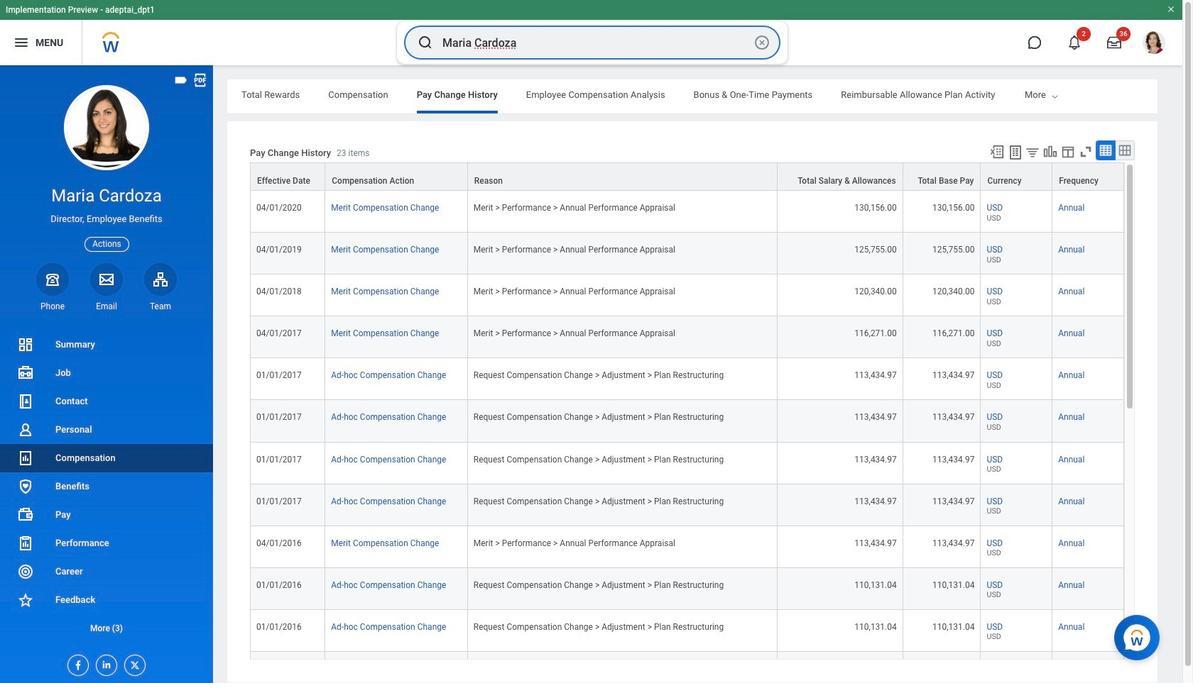 Task type: locate. For each thing, give the bounding box(es) containing it.
notifications large image
[[1068, 36, 1082, 50]]

Search Workday  search field
[[442, 27, 751, 58]]

3 cell from the left
[[468, 653, 778, 684]]

view worker - expand/collapse chart image
[[1043, 144, 1058, 160]]

view team image
[[152, 271, 169, 288]]

2 cell from the left
[[325, 653, 468, 684]]

row
[[250, 163, 1124, 191], [250, 191, 1124, 233], [250, 233, 1124, 275], [250, 275, 1124, 317], [250, 317, 1124, 359], [250, 359, 1124, 401], [250, 401, 1124, 443], [250, 443, 1124, 485], [250, 485, 1124, 527], [250, 527, 1124, 569], [250, 569, 1124, 611], [250, 611, 1124, 653], [250, 653, 1124, 684]]

pay image
[[17, 507, 34, 524]]

tab list
[[227, 80, 1158, 114]]

1 cell from the left
[[250, 653, 325, 684]]

toolbar
[[983, 141, 1135, 163]]

fullscreen image
[[1078, 144, 1094, 160]]

cell
[[250, 653, 325, 684], [325, 653, 468, 684], [468, 653, 778, 684], [778, 653, 903, 684], [903, 653, 981, 684], [981, 653, 1053, 684], [1053, 653, 1124, 684]]

inbox large image
[[1107, 36, 1121, 50]]

summary image
[[17, 337, 34, 354]]

performance image
[[17, 536, 34, 553]]

None search field
[[396, 21, 788, 65]]

11 row from the top
[[250, 569, 1124, 611]]

13 row from the top
[[250, 653, 1124, 684]]

6 row from the top
[[250, 359, 1124, 401]]

export to worksheets image
[[1007, 144, 1024, 161]]

justify image
[[13, 34, 30, 51]]

list
[[0, 331, 213, 643]]

3 row from the top
[[250, 233, 1124, 275]]

phone maria cardoza element
[[36, 301, 69, 312]]

expand table image
[[1118, 143, 1132, 158]]

email maria cardoza element
[[90, 301, 123, 312]]

contact image
[[17, 393, 34, 411]]

tag image
[[173, 72, 189, 88]]

banner
[[0, 0, 1183, 65]]

4 cell from the left
[[778, 653, 903, 684]]

search image
[[417, 34, 434, 51]]

4 row from the top
[[250, 275, 1124, 317]]



Task type: vqa. For each thing, say whether or not it's contained in the screenshot.
Age
no



Task type: describe. For each thing, give the bounding box(es) containing it.
team maria cardoza element
[[144, 301, 177, 312]]

navigation pane region
[[0, 65, 213, 684]]

facebook image
[[68, 656, 84, 672]]

table image
[[1099, 143, 1113, 158]]

click to view/edit grid preferences image
[[1060, 144, 1076, 160]]

linkedin image
[[97, 656, 112, 671]]

12 row from the top
[[250, 611, 1124, 653]]

career image
[[17, 564, 34, 581]]

7 cell from the left
[[1053, 653, 1124, 684]]

x image
[[125, 656, 141, 672]]

1 row from the top
[[250, 163, 1124, 191]]

8 row from the top
[[250, 443, 1124, 485]]

benefits image
[[17, 479, 34, 496]]

7 row from the top
[[250, 401, 1124, 443]]

phone image
[[43, 271, 63, 288]]

5 cell from the left
[[903, 653, 981, 684]]

6 cell from the left
[[981, 653, 1053, 684]]

profile logan mcneil image
[[1143, 31, 1166, 57]]

feedback image
[[17, 592, 34, 609]]

view printable version (pdf) image
[[192, 72, 208, 88]]

select to filter grid data image
[[1025, 145, 1041, 160]]

2 row from the top
[[250, 191, 1124, 233]]

x circle image
[[754, 34, 771, 51]]

10 row from the top
[[250, 527, 1124, 569]]

export to excel image
[[989, 144, 1005, 160]]

close environment banner image
[[1167, 5, 1175, 13]]

job image
[[17, 365, 34, 382]]

9 row from the top
[[250, 485, 1124, 527]]

mail image
[[98, 271, 115, 288]]

compensation image
[[17, 450, 34, 467]]

5 row from the top
[[250, 317, 1124, 359]]

personal image
[[17, 422, 34, 439]]



